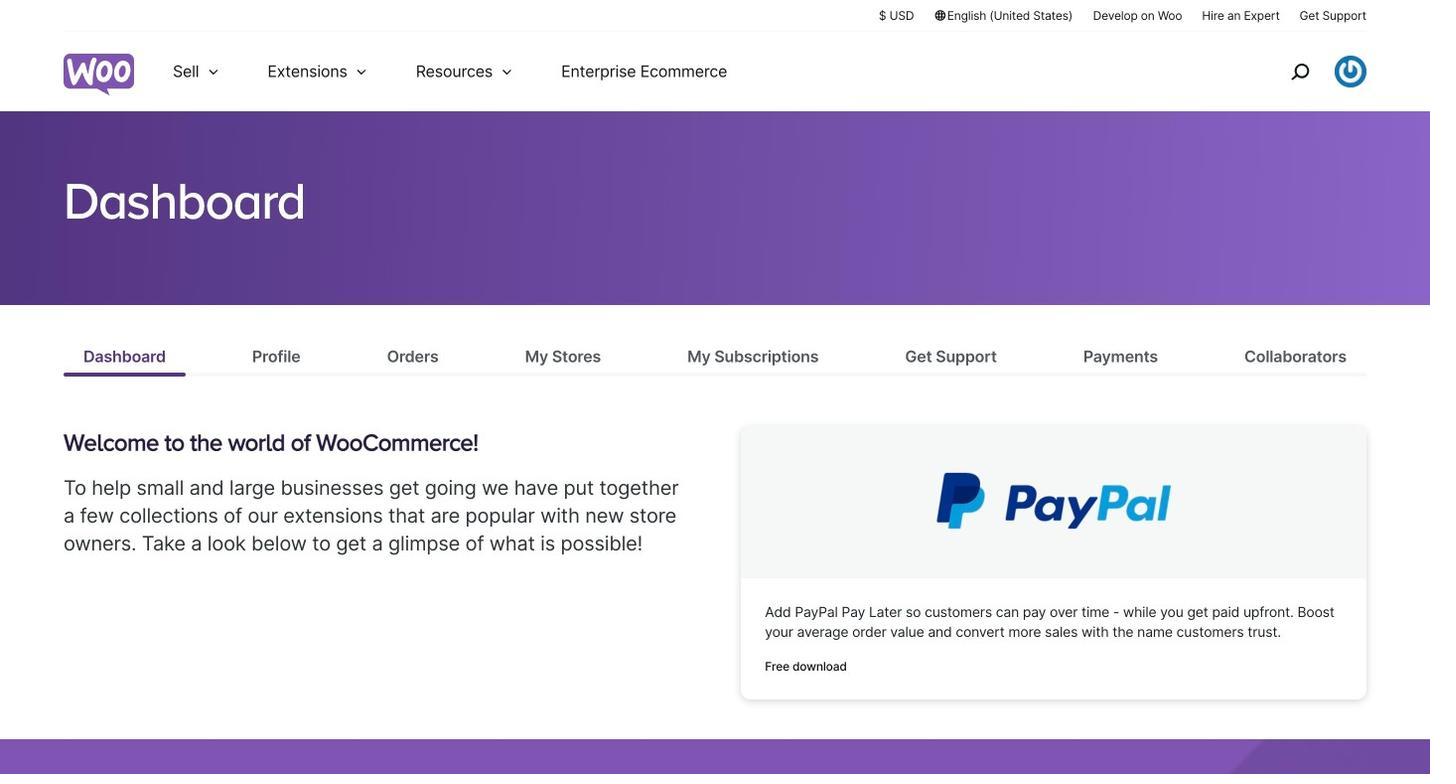 Task type: locate. For each thing, give the bounding box(es) containing it.
open account menu image
[[1336, 56, 1367, 87]]

search image
[[1285, 56, 1317, 87]]



Task type: describe. For each thing, give the bounding box(es) containing it.
service navigation menu element
[[1249, 39, 1367, 104]]



Task type: vqa. For each thing, say whether or not it's contained in the screenshot.
Received on the right of the page
no



